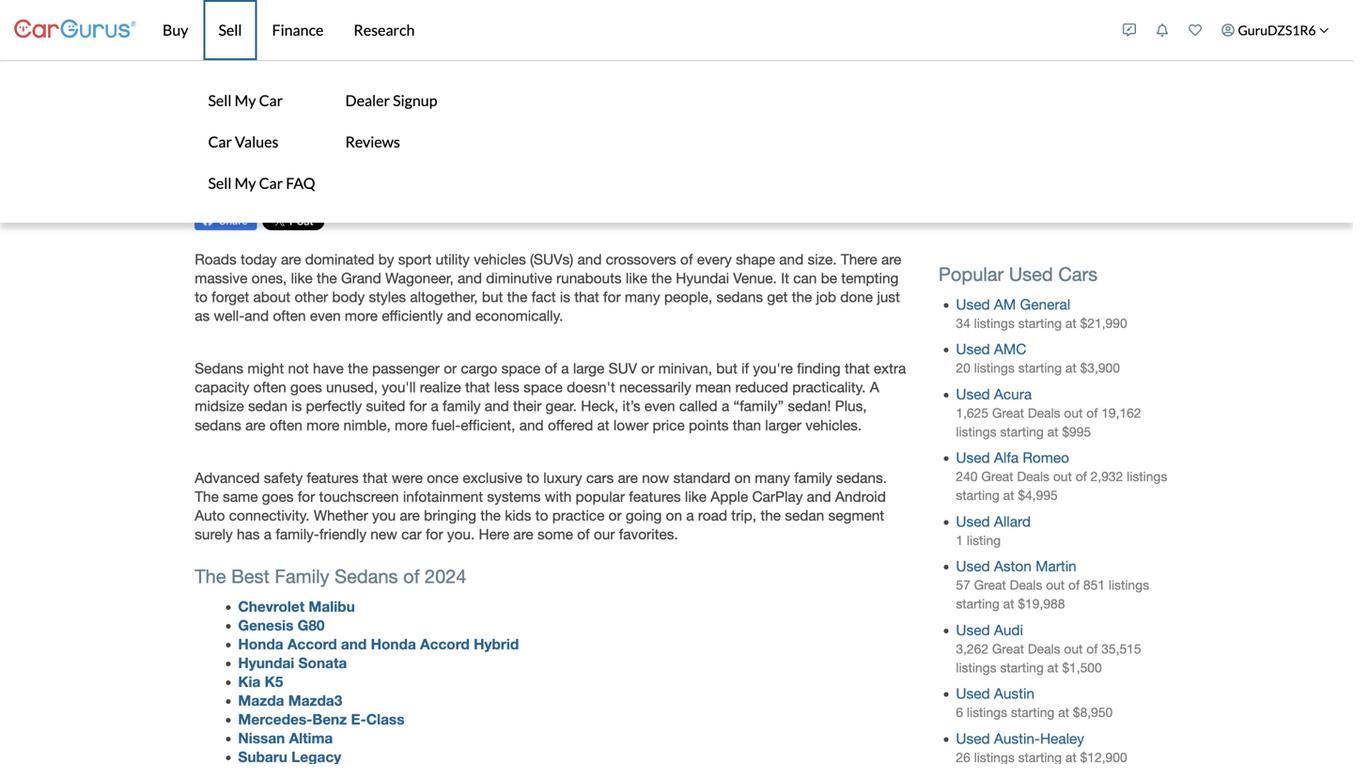 Task type: vqa. For each thing, say whether or not it's contained in the screenshot.
.'s 2021
no



Task type: describe. For each thing, give the bounding box(es) containing it.
romeo
[[1023, 450, 1070, 467]]

venue.
[[734, 270, 777, 287]]

my for sell my car faq
[[235, 174, 256, 192]]

1 vertical spatial sedans
[[335, 566, 398, 588]]

0 horizontal spatial or
[[444, 360, 457, 377]]

listings inside used austin 6 listings starting at $8,950
[[967, 705, 1008, 720]]

user icon image
[[1222, 24, 1236, 37]]

hyundai sonata link
[[238, 655, 347, 672]]

touchscreen
[[319, 488, 399, 505]]

are inside sedans might not have the passenger or cargo space of a large suv or minivan, but if you're finding that extra capacity often goes unused, you'll realize that less space doesn't necessarily mean reduced practicality. a midsize sedan is perfectly suited for a family and their gear. heck, it's even called a "family" sedan! plus, sedans are often more nimble, more fuel-efficient, and offered at lower price points than larger vehicles.
[[246, 417, 266, 434]]

best
[[231, 566, 270, 588]]

even inside roads today are dominated by sport utility vehicles (suvs) and crossovers of every shape and size. there are massive ones, like the grand wagoneer, and diminutive runabouts like the hyundai venue. it can be tempting to forget about other body styles altogether, but the fact is that for many people, sedans get the job done just as well-and often even more efficiently and economically.
[[310, 307, 341, 324]]

used for amc
[[957, 341, 991, 358]]

2 vertical spatial to
[[536, 507, 549, 524]]

gurudzs1r6
[[1239, 22, 1317, 38]]

1 honda from the left
[[238, 636, 284, 653]]

chevrolet malibu link
[[238, 598, 355, 615]]

by
[[379, 251, 394, 268]]

add a car review image
[[1124, 24, 1137, 37]]

listings inside 1,625 great deals out of 19,162 listings starting at
[[957, 424, 997, 440]]

240 great deals out of 2,932 listings starting at
[[957, 469, 1168, 503]]

2 vertical spatial often
[[270, 417, 303, 434]]

listings inside used am general 34 listings starting at $21,990
[[975, 316, 1015, 331]]

used for alfa
[[957, 450, 991, 467]]

kids
[[505, 507, 532, 524]]

open notifications image
[[1157, 24, 1170, 37]]

sell for sell
[[219, 21, 242, 39]]

efficiently
[[382, 307, 443, 324]]

1
[[957, 533, 964, 548]]

at inside 1,625 great deals out of 19,162 listings starting at
[[1048, 424, 1059, 440]]

the down can
[[792, 289, 813, 306]]

necessarily
[[620, 379, 692, 396]]

benz
[[313, 711, 347, 728]]

used for austin
[[957, 686, 991, 702]]

carplay
[[753, 488, 803, 505]]

nissan
[[238, 730, 285, 747]]

out for used alfa romeo
[[1054, 469, 1073, 484]]

(suvs)
[[530, 251, 574, 268]]

points
[[689, 417, 729, 434]]

at inside 3,262 great deals out of 35,515 listings starting at
[[1048, 660, 1059, 675]]

1 vertical spatial to
[[527, 470, 540, 487]]

0 horizontal spatial like
[[291, 270, 313, 287]]

massive
[[195, 270, 248, 287]]

of inside advanced safety features that were once exclusive to luxury cars are now standard on many family sedans. the same goes for touchscreen infotainment systems with popular features like apple carplay and android auto connectivity. whether you are bringing the kids to practice or going on a road trip, the sedan segment surely has a family-friendly new car for you. here are some of our favorites.
[[578, 526, 590, 543]]

used allard link
[[957, 513, 1031, 530]]

sonata
[[299, 655, 347, 672]]

used for aston
[[957, 558, 991, 575]]

infotainment
[[403, 488, 483, 505]]

plus,
[[836, 398, 867, 415]]

friendly
[[320, 526, 367, 543]]

used austin-healey
[[957, 730, 1085, 747]]

the down 'dominated'
[[317, 270, 337, 287]]

listings inside 3,262 great deals out of 35,515 listings starting at
[[957, 660, 997, 675]]

out for used aston martin
[[1047, 578, 1065, 593]]

every
[[697, 251, 732, 268]]

sell my car faq link
[[204, 163, 319, 204]]

and down their at the left of the page
[[520, 417, 544, 434]]

a left road
[[687, 507, 694, 524]]

chevrolet malibu genesis g80 honda accord and honda accord hybrid hyundai sonata kia k5 mazda mazda3 mercedes-benz e-class nissan altima
[[238, 598, 519, 747]]

menu bar containing buy
[[0, 0, 1354, 223]]

saved cars image
[[1189, 24, 1203, 37]]

are up "tempting"
[[882, 251, 902, 268]]

cars
[[1059, 263, 1098, 285]]

listing
[[967, 533, 1001, 548]]

of inside sedans might not have the passenger or cargo space of a large suv or minivan, but if you're finding that extra capacity often goes unused, you'll realize that less space doesn't necessarily mean reduced practicality. a midsize sedan is perfectly suited for a family and their gear. heck, it's even called a "family" sedan! plus, sedans are often more nimble, more fuel-efficient, and offered at lower price points than larger vehicles.
[[545, 360, 558, 377]]

sell my car
[[208, 91, 283, 110]]

1,625
[[957, 406, 989, 421]]

the best family sedans of 2024
[[195, 566, 467, 588]]

suv
[[609, 360, 638, 377]]

sedans inside sedans might not have the passenger or cargo space of a large suv or minivan, but if you're finding that extra capacity often goes unused, you'll realize that less space doesn't necessarily mean reduced practicality. a midsize sedan is perfectly suited for a family and their gear. heck, it's even called a "family" sedan! plus, sedans are often more nimble, more fuel-efficient, and offered at lower price points than larger vehicles.
[[195, 417, 241, 434]]

used acura link
[[957, 386, 1032, 403]]

at inside used amc 20 listings starting at $3,900
[[1066, 361, 1077, 376]]

just
[[878, 289, 901, 306]]

that inside roads today are dominated by sport utility vehicles (suvs) and crossovers of every shape and size. there are massive ones, like the grand wagoneer, and diminutive runabouts like the hyundai venue. it can be tempting to forget about other body styles altogether, but the fact is that for many people, sedans get the job done just as well-and often even more efficiently and economically.
[[575, 289, 600, 306]]

for right car
[[426, 526, 443, 543]]

0 vertical spatial space
[[502, 360, 541, 377]]

popular
[[939, 263, 1004, 285]]

menu containing dealer signup
[[342, 80, 441, 163]]

1 vertical spatial space
[[524, 379, 563, 396]]

57
[[957, 578, 971, 593]]

has
[[237, 526, 260, 543]]

for down safety
[[298, 488, 315, 505]]

are left now
[[618, 470, 638, 487]]

1 accord from the left
[[288, 636, 337, 653]]

starting inside 3,262 great deals out of 35,515 listings starting at
[[1001, 660, 1044, 675]]

if
[[742, 360, 749, 377]]

6
[[957, 705, 964, 720]]

at inside 57 great deals out of 851 listings starting at
[[1004, 597, 1015, 612]]

0 vertical spatial on
[[735, 470, 751, 487]]

listings inside 240 great deals out of 2,932 listings starting at
[[1128, 469, 1168, 484]]

get
[[768, 289, 788, 306]]

cargurus logo homepage link link
[[14, 3, 136, 57]]

of inside 57 great deals out of 851 listings starting at
[[1069, 578, 1080, 593]]

nimble,
[[344, 417, 391, 434]]

or inside advanced safety features that were once exclusive to luxury cars are now standard on many family sedans. the same goes for touchscreen infotainment systems with popular features like apple carplay and android auto connectivity. whether you are bringing the kids to practice or going on a road trip, the sedan segment surely has a family-friendly new car for you. here are some of our favorites.
[[609, 507, 622, 524]]

are up "ones,"
[[281, 251, 301, 268]]

alfa
[[995, 450, 1019, 467]]

car inside car values link
[[208, 133, 232, 151]]

the down crossovers
[[652, 270, 672, 287]]

0 vertical spatial features
[[307, 470, 359, 487]]

1 vertical spatial often
[[254, 379, 287, 396]]

listings inside 57 great deals out of 851 listings starting at
[[1109, 578, 1150, 593]]

used audi link
[[957, 622, 1024, 639]]

many inside advanced safety features that were once exclusive to luxury cars are now standard on many family sedans. the same goes for touchscreen infotainment systems with popular features like apple carplay and android auto connectivity. whether you are bringing the kids to practice or going on a road trip, the sedan segment surely has a family-friendly new car for you. here are some of our favorites.
[[755, 470, 791, 487]]

vehicles
[[474, 251, 526, 268]]

used aston martin
[[957, 558, 1077, 575]]

grand
[[341, 270, 381, 287]]

doesn't
[[567, 379, 616, 396]]

and inside advanced safety features that were once exclusive to luxury cars are now standard on many family sedans. the same goes for touchscreen infotainment systems with popular features like apple carplay and android auto connectivity. whether you are bringing the kids to practice or going on a road trip, the sedan segment surely has a family-friendly new car for you. here are some of our favorites.
[[807, 488, 832, 505]]

auto
[[195, 507, 225, 524]]

once
[[427, 470, 459, 487]]

chevrolet
[[238, 598, 305, 615]]

deals for alfa
[[1018, 469, 1050, 484]]

starting inside used am general 34 listings starting at $21,990
[[1019, 316, 1063, 331]]

and up efficient,
[[485, 398, 509, 415]]

of inside 1,625 great deals out of 19,162 listings starting at
[[1087, 406, 1099, 421]]

2 accord from the left
[[420, 636, 470, 653]]

and down altogether, on the left
[[447, 307, 472, 324]]

audi
[[995, 622, 1024, 639]]

the inside advanced safety features that were once exclusive to luxury cars are now standard on many family sedans. the same goes for touchscreen infotainment systems with popular features like apple carplay and android auto connectivity. whether you are bringing the kids to practice or going on a road trip, the sedan segment surely has a family-friendly new car for you. here are some of our favorites.
[[195, 488, 219, 505]]

sedan inside sedans might not have the passenger or cargo space of a large suv or minivan, but if you're finding that extra capacity often goes unused, you'll realize that less space doesn't necessarily mean reduced practicality. a midsize sedan is perfectly suited for a family and their gear. heck, it's even called a "family" sedan! plus, sedans are often more nimble, more fuel-efficient, and offered at lower price points than larger vehicles.
[[248, 398, 288, 415]]

the up here
[[481, 507, 501, 524]]

price
[[653, 417, 685, 434]]

reviews
[[346, 133, 400, 151]]

starting inside used amc 20 listings starting at $3,900
[[1019, 361, 1063, 376]]

austin-
[[995, 730, 1041, 747]]

for inside sedans might not have the passenger or cargo space of a large suv or minivan, but if you're finding that extra capacity often goes unused, you'll realize that less space doesn't necessarily mean reduced practicality. a midsize sedan is perfectly suited for a family and their gear. heck, it's even called a "family" sedan! plus, sedans are often more nimble, more fuel-efficient, and offered at lower price points than larger vehicles.
[[410, 398, 427, 415]]

honda accord and honda accord hybrid link
[[238, 636, 519, 653]]

and up it at top
[[780, 251, 804, 268]]

a down connectivity.
[[264, 526, 272, 543]]

out for used acura
[[1065, 406, 1084, 421]]

are down the kids
[[514, 526, 534, 543]]

used up general
[[1010, 263, 1054, 285]]

the down diminutive
[[507, 289, 528, 306]]

but inside sedans might not have the passenger or cargo space of a large suv or minivan, but if you're finding that extra capacity often goes unused, you'll realize that less space doesn't necessarily mean reduced practicality. a midsize sedan is perfectly suited for a family and their gear. heck, it's even called a "family" sedan! plus, sedans are often more nimble, more fuel-efficient, and offered at lower price points than larger vehicles.
[[717, 360, 738, 377]]

values
[[235, 133, 279, 151]]

android
[[836, 488, 887, 505]]

cargurus logo homepage link image
[[14, 3, 136, 57]]

sedan inside advanced safety features that were once exclusive to luxury cars are now standard on many family sedans. the same goes for touchscreen infotainment systems with popular features like apple carplay and android auto connectivity. whether you are bringing the kids to practice or going on a road trip, the sedan segment surely has a family-friendly new car for you. here are some of our favorites.
[[785, 507, 825, 524]]

that left extra
[[845, 360, 870, 377]]

many inside roads today are dominated by sport utility vehicles (suvs) and crossovers of every shape and size. there are massive ones, like the grand wagoneer, and diminutive runabouts like the hyundai venue. it can be tempting to forget about other body styles altogether, but the fact is that for many people, sedans get the job done just as well-and often even more efficiently and economically.
[[625, 289, 661, 306]]

great for alfa
[[982, 469, 1014, 484]]

at inside used austin 6 listings starting at $8,950
[[1059, 705, 1070, 720]]

standard
[[674, 470, 731, 487]]

today
[[241, 251, 277, 268]]

hyundai inside chevrolet malibu genesis g80 honda accord and honda accord hybrid hyundai sonata kia k5 mazda mazda3 mercedes-benz e-class nissan altima
[[238, 655, 295, 672]]

finance button
[[257, 0, 339, 60]]

of inside 3,262 great deals out of 35,515 listings starting at
[[1087, 642, 1099, 657]]

advanced
[[195, 470, 260, 487]]

cars
[[587, 470, 614, 487]]

goes inside advanced safety features that were once exclusive to luxury cars are now standard on many family sedans. the same goes for touchscreen infotainment systems with popular features like apple carplay and android auto connectivity. whether you are bringing the kids to practice or going on a road trip, the sedan segment surely has a family-friendly new car for you. here are some of our favorites.
[[262, 488, 294, 505]]

sedans inside sedans might not have the passenger or cargo space of a large suv or minivan, but if you're finding that extra capacity often goes unused, you'll realize that less space doesn't necessarily mean reduced practicality. a midsize sedan is perfectly suited for a family and their gear. heck, it's even called a "family" sedan! plus, sedans are often more nimble, more fuel-efficient, and offered at lower price points than larger vehicles.
[[195, 360, 244, 377]]

finance
[[272, 21, 324, 39]]

dominated
[[305, 251, 375, 268]]

car values link
[[204, 121, 319, 163]]

$1,500
[[1063, 660, 1103, 675]]

family inside advanced safety features that were once exclusive to luxury cars are now standard on many family sedans. the same goes for touchscreen infotainment systems with popular features like apple carplay and android auto connectivity. whether you are bringing the kids to practice or going on a road trip, the sedan segment surely has a family-friendly new car for you. here are some of our favorites.
[[795, 470, 833, 487]]

used amc link
[[957, 341, 1027, 358]]

tempting
[[842, 270, 899, 287]]

altogether,
[[410, 289, 478, 306]]

kia
[[238, 673, 261, 691]]

used austin-healey link
[[957, 730, 1085, 747]]

1,625 great deals out of 19,162 listings starting at
[[957, 406, 1142, 440]]

surely
[[195, 526, 233, 543]]

1 vertical spatial features
[[629, 488, 681, 505]]



Task type: locate. For each thing, give the bounding box(es) containing it.
0 vertical spatial the
[[195, 488, 219, 505]]

hyundai inside roads today are dominated by sport utility vehicles (suvs) and crossovers of every shape and size. there are massive ones, like the grand wagoneer, and diminutive runabouts like the hyundai venue. it can be tempting to forget about other body styles altogether, but the fact is that for many people, sedans get the job done just as well-and often even more efficiently and economically.
[[676, 270, 730, 287]]

0 horizontal spatial on
[[666, 507, 683, 524]]

great down alfa
[[982, 469, 1014, 484]]

for down you'll
[[410, 398, 427, 415]]

1 horizontal spatial hyundai
[[676, 270, 730, 287]]

0 vertical spatial but
[[482, 289, 503, 306]]

sell button
[[204, 0, 257, 60]]

0 horizontal spatial family
[[443, 398, 481, 415]]

1 vertical spatial many
[[755, 470, 791, 487]]

out for used audi
[[1065, 642, 1084, 657]]

1 horizontal spatial like
[[626, 270, 648, 287]]

used for audi
[[957, 622, 991, 639]]

or up our
[[609, 507, 622, 524]]

segment
[[829, 507, 885, 524]]

0 horizontal spatial is
[[292, 398, 302, 415]]

mazda3
[[288, 692, 343, 710]]

hyundai up the "kia k5" link
[[238, 655, 295, 672]]

listings down am
[[975, 316, 1015, 331]]

0 vertical spatial goes
[[291, 379, 322, 396]]

honda up class
[[371, 636, 416, 653]]

35,515
[[1102, 642, 1142, 657]]

exclusive
[[463, 470, 523, 487]]

sedans down venue.
[[717, 289, 764, 306]]

great inside 240 great deals out of 2,932 listings starting at
[[982, 469, 1014, 484]]

menu
[[204, 80, 319, 204], [342, 80, 441, 163]]

used for am
[[957, 296, 991, 313]]

sell inside dropdown button
[[219, 21, 242, 39]]

1 horizontal spatial menu
[[342, 80, 441, 163]]

can
[[794, 270, 817, 287]]

is left perfectly
[[292, 398, 302, 415]]

1 vertical spatial on
[[666, 507, 683, 524]]

2 vertical spatial car
[[259, 174, 283, 192]]

listings down used austin link
[[967, 705, 1008, 720]]

great for aston
[[975, 578, 1007, 593]]

amc
[[995, 341, 1027, 358]]

heck,
[[581, 398, 619, 415]]

healey
[[1041, 730, 1085, 747]]

apple
[[711, 488, 749, 505]]

same
[[223, 488, 258, 505]]

great for acura
[[993, 406, 1025, 421]]

of left large
[[545, 360, 558, 377]]

have
[[313, 360, 344, 377]]

to inside roads today are dominated by sport utility vehicles (suvs) and crossovers of every shape and size. there are massive ones, like the grand wagoneer, and diminutive runabouts like the hyundai venue. it can be tempting to forget about other body styles altogether, but the fact is that for many people, sedans get the job done just as well-and often even more efficiently and economically.
[[195, 289, 208, 306]]

features up "touchscreen"
[[307, 470, 359, 487]]

dealer signup link
[[342, 80, 441, 121]]

at left $995
[[1048, 424, 1059, 440]]

1 horizontal spatial sedans
[[717, 289, 764, 306]]

0 vertical spatial sedans
[[717, 289, 764, 306]]

like inside advanced safety features that were once exclusive to luxury cars are now standard on many family sedans. the same goes for touchscreen infotainment systems with popular features like apple carplay and android auto connectivity. whether you are bringing the kids to practice or going on a road trip, the sedan segment surely has a family-friendly new car for you. here are some of our favorites.
[[685, 488, 707, 505]]

midsize
[[195, 398, 244, 415]]

mazda mazda3 link
[[238, 692, 343, 710]]

used up 34
[[957, 296, 991, 313]]

0 vertical spatial hyundai
[[676, 270, 730, 287]]

faq
[[286, 174, 315, 192]]

menu containing sell my car
[[204, 80, 319, 204]]

signup
[[393, 91, 438, 110]]

mercedes-
[[238, 711, 313, 728]]

1 vertical spatial the
[[195, 566, 226, 588]]

listings inside used amc 20 listings starting at $3,900
[[975, 361, 1015, 376]]

1 vertical spatial sedan
[[785, 507, 825, 524]]

0 horizontal spatial many
[[625, 289, 661, 306]]

0 vertical spatial car
[[259, 91, 283, 110]]

sell for sell my car faq
[[208, 174, 232, 192]]

many down crossovers
[[625, 289, 661, 306]]

luxury
[[544, 470, 583, 487]]

1 menu from the left
[[204, 80, 319, 204]]

honda down the genesis
[[238, 636, 284, 653]]

1 horizontal spatial on
[[735, 470, 751, 487]]

are
[[281, 251, 301, 268], [882, 251, 902, 268], [246, 417, 266, 434], [618, 470, 638, 487], [400, 507, 420, 524], [514, 526, 534, 543]]

0 horizontal spatial sedans
[[195, 360, 244, 377]]

or up realize
[[444, 360, 457, 377]]

at up the healey
[[1059, 705, 1070, 720]]

used up 57
[[957, 558, 991, 575]]

starting inside 57 great deals out of 851 listings starting at
[[957, 597, 1000, 612]]

more down body
[[345, 307, 378, 324]]

gurudzs1r6 menu
[[1114, 4, 1340, 56]]

less
[[494, 379, 520, 396]]

for inside roads today are dominated by sport utility vehicles (suvs) and crossovers of every shape and size. there are massive ones, like the grand wagoneer, and diminutive runabouts like the hyundai venue. it can be tempting to forget about other body styles altogether, but the fact is that for many people, sedans get the job done just as well-and often even more efficiently and economically.
[[604, 289, 621, 306]]

more inside roads today are dominated by sport utility vehicles (suvs) and crossovers of every shape and size. there are massive ones, like the grand wagoneer, and diminutive runabouts like the hyundai venue. it can be tempting to forget about other body styles altogether, but the fact is that for many people, sedans get the job done just as well-and often even more efficiently and economically.
[[345, 307, 378, 324]]

often down "about"
[[273, 307, 306, 324]]

job
[[817, 289, 837, 306]]

and
[[578, 251, 602, 268], [780, 251, 804, 268], [458, 270, 482, 287], [245, 307, 269, 324], [447, 307, 472, 324], [485, 398, 509, 415], [520, 417, 544, 434], [807, 488, 832, 505], [341, 636, 367, 653]]

starting inside 240 great deals out of 2,932 listings starting at
[[957, 488, 1000, 503]]

used for allard
[[957, 513, 991, 530]]

my
[[235, 91, 256, 110], [235, 174, 256, 192]]

car for sell my car
[[259, 91, 283, 110]]

dealer signup
[[346, 91, 438, 110]]

to up some
[[536, 507, 549, 524]]

1 horizontal spatial family
[[795, 470, 833, 487]]

1 vertical spatial is
[[292, 398, 302, 415]]

out inside 57 great deals out of 851 listings starting at
[[1047, 578, 1065, 593]]

1 horizontal spatial honda
[[371, 636, 416, 653]]

2 horizontal spatial more
[[395, 417, 428, 434]]

of inside 240 great deals out of 2,932 listings starting at
[[1076, 469, 1088, 484]]

and up sonata
[[341, 636, 367, 653]]

even down other
[[310, 307, 341, 324]]

sedans
[[717, 289, 764, 306], [195, 417, 241, 434]]

1 horizontal spatial or
[[609, 507, 622, 524]]

1 horizontal spatial sedan
[[785, 507, 825, 524]]

to up as
[[195, 289, 208, 306]]

practice
[[553, 507, 605, 524]]

starting up the used alfa romeo link
[[1001, 424, 1044, 440]]

am
[[995, 296, 1017, 313]]

of left "2024"
[[403, 566, 420, 588]]

listings down 3,262
[[957, 660, 997, 675]]

1 my from the top
[[235, 91, 256, 110]]

but inside roads today are dominated by sport utility vehicles (suvs) and crossovers of every shape and size. there are massive ones, like the grand wagoneer, and diminutive runabouts like the hyundai venue. it can be tempting to forget about other body styles altogether, but the fact is that for many people, sedans get the job done just as well-and often even more efficiently and economically.
[[482, 289, 503, 306]]

0 vertical spatial to
[[195, 289, 208, 306]]

used down 6
[[957, 730, 991, 747]]

is inside roads today are dominated by sport utility vehicles (suvs) and crossovers of every shape and size. there are massive ones, like the grand wagoneer, and diminutive runabouts like the hyundai venue. it can be tempting to forget about other body styles altogether, but the fact is that for many people, sedans get the job done just as well-and often even more efficiently and economically.
[[560, 289, 571, 306]]

like for systems
[[685, 488, 707, 505]]

1 horizontal spatial more
[[345, 307, 378, 324]]

at down general
[[1066, 316, 1077, 331]]

connectivity.
[[229, 507, 310, 524]]

0 horizontal spatial more
[[307, 417, 340, 434]]

out down romeo
[[1054, 469, 1073, 484]]

suited
[[366, 398, 406, 415]]

but left if
[[717, 360, 738, 377]]

1 vertical spatial my
[[235, 174, 256, 192]]

family inside sedans might not have the passenger or cargo space of a large suv or minivan, but if you're finding that extra capacity often goes unused, you'll realize that less space doesn't necessarily mean reduced practicality. a midsize sedan is perfectly suited for a family and their gear. heck, it's even called a "family" sedan! plus, sedans are often more nimble, more fuel-efficient, and offered at lower price points than larger vehicles.
[[443, 398, 481, 415]]

0 horizontal spatial accord
[[288, 636, 337, 653]]

used for acura
[[957, 386, 991, 403]]

a
[[562, 360, 569, 377], [431, 398, 439, 415], [722, 398, 730, 415], [687, 507, 694, 524], [264, 526, 272, 543]]

1 vertical spatial but
[[717, 360, 738, 377]]

1 horizontal spatial sedans
[[335, 566, 398, 588]]

research button
[[339, 0, 430, 60]]

19,162
[[1102, 406, 1142, 421]]

a left large
[[562, 360, 569, 377]]

like for wagoneer,
[[626, 270, 648, 287]]

wagoneer,
[[386, 270, 454, 287]]

features down now
[[629, 488, 681, 505]]

240
[[957, 469, 978, 484]]

used aston martin link
[[957, 558, 1077, 575]]

like down crossovers
[[626, 270, 648, 287]]

crossovers
[[606, 251, 677, 268]]

efficient,
[[461, 417, 516, 434]]

the down carplay
[[761, 507, 781, 524]]

car inside sell my car link
[[259, 91, 283, 110]]

0 horizontal spatial hyundai
[[238, 655, 295, 672]]

here
[[479, 526, 510, 543]]

my for sell my car
[[235, 91, 256, 110]]

1 vertical spatial hyundai
[[238, 655, 295, 672]]

or
[[444, 360, 457, 377], [642, 360, 655, 377], [609, 507, 622, 524]]

1 vertical spatial family
[[795, 470, 833, 487]]

goes down not at the left top
[[291, 379, 322, 396]]

honda
[[238, 636, 284, 653], [371, 636, 416, 653]]

great down the acura
[[993, 406, 1025, 421]]

2 my from the top
[[235, 174, 256, 192]]

0 vertical spatial sedans
[[195, 360, 244, 377]]

deals for acura
[[1029, 406, 1061, 421]]

or up necessarily
[[642, 360, 655, 377]]

runabouts
[[557, 270, 622, 287]]

at inside used am general 34 listings starting at $21,990
[[1066, 316, 1077, 331]]

safety
[[264, 470, 303, 487]]

the inside sedans might not have the passenger or cargo space of a large suv or minivan, but if you're finding that extra capacity often goes unused, you'll realize that less space doesn't necessarily mean reduced practicality. a midsize sedan is perfectly suited for a family and their gear. heck, it's even called a "family" sedan! plus, sedans are often more nimble, more fuel-efficient, and offered at lower price points than larger vehicles.
[[348, 360, 368, 377]]

body
[[332, 289, 365, 306]]

1 horizontal spatial even
[[645, 398, 676, 415]]

space up less
[[502, 360, 541, 377]]

deals inside 1,625 great deals out of 19,162 listings starting at
[[1029, 406, 1061, 421]]

even
[[310, 307, 341, 324], [645, 398, 676, 415]]

sell down car values
[[208, 174, 232, 192]]

that down runabouts
[[575, 289, 600, 306]]

great right 57
[[975, 578, 1007, 593]]

is right the fact
[[560, 289, 571, 306]]

0 vertical spatial sedan
[[248, 398, 288, 415]]

not
[[288, 360, 309, 377]]

out inside 240 great deals out of 2,932 listings starting at
[[1054, 469, 1073, 484]]

sell for sell my car
[[208, 91, 232, 110]]

1 vertical spatial even
[[645, 398, 676, 415]]

sedans down the 'midsize'
[[195, 417, 241, 434]]

starting inside used austin 6 listings starting at $8,950
[[1012, 705, 1055, 720]]

car up car values link on the top
[[259, 91, 283, 110]]

offered
[[548, 417, 594, 434]]

0 horizontal spatial but
[[482, 289, 503, 306]]

more down suited
[[395, 417, 428, 434]]

used up "240"
[[957, 450, 991, 467]]

a down the mean in the right of the page
[[722, 398, 730, 415]]

that down cargo
[[465, 379, 490, 396]]

e-
[[351, 711, 366, 728]]

used inside used amc 20 listings starting at $3,900
[[957, 341, 991, 358]]

menu bar
[[0, 0, 1354, 223]]

often up safety
[[270, 417, 303, 434]]

like down standard
[[685, 488, 707, 505]]

used for austin-
[[957, 730, 991, 747]]

goes
[[291, 379, 322, 396], [262, 488, 294, 505]]

road
[[699, 507, 728, 524]]

sedans inside roads today are dominated by sport utility vehicles (suvs) and crossovers of every shape and size. there are massive ones, like the grand wagoneer, and diminutive runabouts like the hyundai venue. it can be tempting to forget about other body styles altogether, but the fact is that for many people, sedans get the job done just as well-and often even more efficiently and economically.
[[717, 289, 764, 306]]

chevron down image
[[1320, 25, 1330, 35]]

0 vertical spatial often
[[273, 307, 306, 324]]

at left $3,900
[[1066, 361, 1077, 376]]

0 horizontal spatial even
[[310, 307, 341, 324]]

at inside sedans might not have the passenger or cargo space of a large suv or minivan, but if you're finding that extra capacity often goes unused, you'll realize that less space doesn't necessarily mean reduced practicality. a midsize sedan is perfectly suited for a family and their gear. heck, it's even called a "family" sedan! plus, sedans are often more nimble, more fuel-efficient, and offered at lower price points than larger vehicles.
[[598, 417, 610, 434]]

the left best
[[195, 566, 226, 588]]

out inside 1,625 great deals out of 19,162 listings starting at
[[1065, 406, 1084, 421]]

a down realize
[[431, 398, 439, 415]]

and inside chevrolet malibu genesis g80 honda accord and honda accord hybrid hyundai sonata kia k5 mazda mazda3 mercedes-benz e-class nissan altima
[[341, 636, 367, 653]]

great for audi
[[993, 642, 1025, 657]]

used inside used am general 34 listings starting at $21,990
[[957, 296, 991, 313]]

0 horizontal spatial sedans
[[195, 417, 241, 434]]

deals inside 57 great deals out of 851 listings starting at
[[1010, 578, 1043, 593]]

features
[[307, 470, 359, 487], [629, 488, 681, 505]]

space
[[502, 360, 541, 377], [524, 379, 563, 396]]

unused,
[[326, 379, 378, 396]]

at inside 240 great deals out of 2,932 listings starting at
[[1004, 488, 1015, 503]]

0 horizontal spatial sedan
[[248, 398, 288, 415]]

1 horizontal spatial features
[[629, 488, 681, 505]]

styles
[[369, 289, 406, 306]]

and down "about"
[[245, 307, 269, 324]]

$3,900
[[1081, 361, 1121, 376]]

and down utility
[[458, 270, 482, 287]]

extra
[[874, 360, 907, 377]]

on right going
[[666, 507, 683, 524]]

even inside sedans might not have the passenger or cargo space of a large suv or minivan, but if you're finding that extra capacity often goes unused, you'll realize that less space doesn't necessarily mean reduced practicality. a midsize sedan is perfectly suited for a family and their gear. heck, it's even called a "family" sedan! plus, sedans are often more nimble, more fuel-efficient, and offered at lower price points than larger vehicles.
[[645, 398, 676, 415]]

hybrid
[[474, 636, 519, 653]]

at down heck,
[[598, 417, 610, 434]]

sedans up capacity
[[195, 360, 244, 377]]

20
[[957, 361, 971, 376]]

great inside 3,262 great deals out of 35,515 listings starting at
[[993, 642, 1025, 657]]

0 vertical spatial family
[[443, 398, 481, 415]]

my up car values
[[235, 91, 256, 110]]

2 horizontal spatial like
[[685, 488, 707, 505]]

people,
[[665, 289, 713, 306]]

some
[[538, 526, 573, 543]]

0 vertical spatial sell
[[219, 21, 242, 39]]

deals down $19,988
[[1029, 642, 1061, 657]]

accord down g80 at the bottom
[[288, 636, 337, 653]]

kia k5 link
[[238, 673, 283, 691]]

great inside 57 great deals out of 851 listings starting at
[[975, 578, 1007, 593]]

genesis g80 link
[[238, 617, 325, 634]]

listings right 851
[[1109, 578, 1150, 593]]

1 vertical spatial sell
[[208, 91, 232, 110]]

popular used cars
[[939, 263, 1098, 285]]

2 the from the top
[[195, 566, 226, 588]]

hyundai down "every"
[[676, 270, 730, 287]]

often down might
[[254, 379, 287, 396]]

are up car
[[400, 507, 420, 524]]

deals for aston
[[1010, 578, 1043, 593]]

k5
[[265, 673, 283, 691]]

2 horizontal spatial or
[[642, 360, 655, 377]]

2 menu from the left
[[342, 80, 441, 163]]

deals for audi
[[1029, 642, 1061, 657]]

3,262 great deals out of 35,515 listings starting at
[[957, 642, 1142, 675]]

$19,988
[[1019, 597, 1066, 612]]

at up audi
[[1004, 597, 1015, 612]]

used inside used austin 6 listings starting at $8,950
[[957, 686, 991, 702]]

deals inside 3,262 great deals out of 35,515 listings starting at
[[1029, 642, 1061, 657]]

of up $995
[[1087, 406, 1099, 421]]

2 vertical spatial sell
[[208, 174, 232, 192]]

1 horizontal spatial but
[[717, 360, 738, 377]]

passenger
[[372, 360, 440, 377]]

out up $1,500
[[1065, 642, 1084, 657]]

martin
[[1036, 558, 1077, 575]]

on up apple
[[735, 470, 751, 487]]

class
[[366, 711, 405, 728]]

0 vertical spatial many
[[625, 289, 661, 306]]

family up carplay
[[795, 470, 833, 487]]

listings down 1,625
[[957, 424, 997, 440]]

sell up car values
[[208, 91, 232, 110]]

family up fuel-
[[443, 398, 481, 415]]

sell my car faq
[[208, 174, 315, 192]]

car inside sell my car faq link
[[259, 174, 283, 192]]

listings down 'used amc' link
[[975, 361, 1015, 376]]

of inside roads today are dominated by sport utility vehicles (suvs) and crossovers of every shape and size. there are massive ones, like the grand wagoneer, and diminutive runabouts like the hyundai venue. it can be tempting to forget about other body styles altogether, but the fact is that for many people, sedans get the job done just as well-and often even more efficiently and economically.
[[681, 251, 693, 268]]

0 vertical spatial even
[[310, 307, 341, 324]]

1 vertical spatial car
[[208, 133, 232, 151]]

starting inside 1,625 great deals out of 19,162 listings starting at
[[1001, 424, 1044, 440]]

more down perfectly
[[307, 417, 340, 434]]

often inside roads today are dominated by sport utility vehicles (suvs) and crossovers of every shape and size. there are massive ones, like the grand wagoneer, and diminutive runabouts like the hyundai venue. it can be tempting to forget about other body styles altogether, but the fact is that for many people, sedans get the job done just as well-and often even more efficiently and economically.
[[273, 307, 306, 324]]

1 horizontal spatial accord
[[420, 636, 470, 653]]

starting down "240"
[[957, 488, 1000, 503]]

ones,
[[252, 270, 287, 287]]

out inside 3,262 great deals out of 35,515 listings starting at
[[1065, 642, 1084, 657]]

1 horizontal spatial many
[[755, 470, 791, 487]]

that inside advanced safety features that were once exclusive to luxury cars are now standard on many family sedans. the same goes for touchscreen infotainment systems with popular features like apple carplay and android auto connectivity. whether you are bringing the kids to practice or going on a road trip, the sedan segment surely has a family-friendly new car for you. here are some of our favorites.
[[363, 470, 388, 487]]

great down audi
[[993, 642, 1025, 657]]

is inside sedans might not have the passenger or cargo space of a large suv or minivan, but if you're finding that extra capacity often goes unused, you'll realize that less space doesn't necessarily mean reduced practicality. a midsize sedan is perfectly suited for a family and their gear. heck, it's even called a "family" sedan! plus, sedans are often more nimble, more fuel-efficient, and offered at lower price points than larger vehicles.
[[292, 398, 302, 415]]

1 horizontal spatial is
[[560, 289, 571, 306]]

might
[[248, 360, 284, 377]]

but down diminutive
[[482, 289, 503, 306]]

whether
[[314, 507, 368, 524]]

even down necessarily
[[645, 398, 676, 415]]

starting down amc
[[1019, 361, 1063, 376]]

family-
[[276, 526, 320, 543]]

0 horizontal spatial features
[[307, 470, 359, 487]]

0 vertical spatial my
[[235, 91, 256, 110]]

sedans down new
[[335, 566, 398, 588]]

1 the from the top
[[195, 488, 219, 505]]

goes inside sedans might not have the passenger or cargo space of a large suv or minivan, but if you're finding that extra capacity often goes unused, you'll realize that less space doesn't necessarily mean reduced practicality. a midsize sedan is perfectly suited for a family and their gear. heck, it's even called a "family" sedan! plus, sedans are often more nimble, more fuel-efficient, and offered at lower price points than larger vehicles.
[[291, 379, 322, 396]]

car for sell my car faq
[[259, 174, 283, 192]]

0 horizontal spatial menu
[[204, 80, 319, 204]]

0 horizontal spatial honda
[[238, 636, 284, 653]]

gear.
[[546, 398, 577, 415]]

deals down the acura
[[1029, 406, 1061, 421]]

3,262
[[957, 642, 989, 657]]

of left 2,932
[[1076, 469, 1088, 484]]

of left "every"
[[681, 251, 693, 268]]

and up runabouts
[[578, 251, 602, 268]]

you'll
[[382, 379, 416, 396]]

2 honda from the left
[[371, 636, 416, 653]]

0 vertical spatial is
[[560, 289, 571, 306]]

great inside 1,625 great deals out of 19,162 listings starting at
[[993, 406, 1025, 421]]

deals inside 240 great deals out of 2,932 listings starting at
[[1018, 469, 1050, 484]]

1 vertical spatial sedans
[[195, 417, 241, 434]]

accord left hybrid on the left bottom
[[420, 636, 470, 653]]

used up 20
[[957, 341, 991, 358]]

used inside used allard 1 listing
[[957, 513, 991, 530]]

1 vertical spatial goes
[[262, 488, 294, 505]]

starting
[[1019, 316, 1063, 331], [1019, 361, 1063, 376], [1001, 424, 1044, 440], [957, 488, 1000, 503], [957, 597, 1000, 612], [1001, 660, 1044, 675], [1012, 705, 1055, 720]]

at left $1,500
[[1048, 660, 1059, 675]]

sell right 'buy'
[[219, 21, 242, 39]]

sedans.
[[837, 470, 888, 487]]

out up $995
[[1065, 406, 1084, 421]]

used up listing
[[957, 513, 991, 530]]



